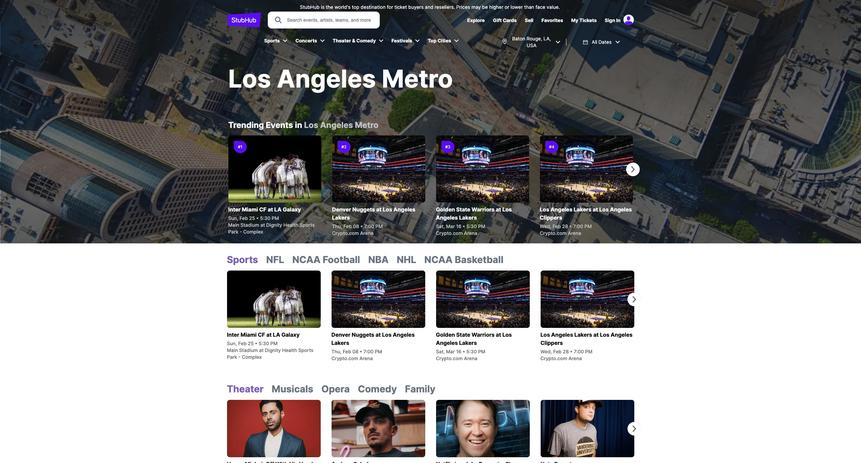 Task type: locate. For each thing, give the bounding box(es) containing it.
0 vertical spatial 16
[[456, 223, 462, 229]]

2 golden state warriors at los angeles lakers sat, mar 16 • 5:30 pm crypto.com arena from the top
[[436, 331, 512, 361]]

1 vertical spatial complex
[[242, 354, 262, 360]]

cards
[[503, 17, 517, 23]]

resellers.
[[435, 4, 455, 10]]

denver
[[332, 206, 351, 213], [332, 331, 351, 338]]

#2
[[342, 144, 347, 149]]

1 sat, from the top
[[436, 223, 445, 229]]

explore link
[[468, 17, 485, 23]]

complex
[[243, 229, 263, 235], [242, 354, 262, 360]]

ncaa basketball
[[425, 254, 504, 266]]

0 vertical spatial inter
[[228, 206, 241, 213]]

sign in link
[[605, 17, 621, 23]]

gift
[[493, 17, 502, 23]]

sign
[[605, 17, 616, 23]]

1 vertical spatial comedy
[[358, 383, 397, 395]]

0 vertical spatial 25
[[249, 215, 255, 221]]

1 horizontal spatial ncaa
[[425, 254, 453, 266]]

sat,
[[436, 223, 445, 229], [436, 349, 445, 355]]

value.
[[547, 4, 560, 10]]

0 vertical spatial main
[[228, 222, 239, 228]]

stubhub
[[300, 4, 320, 10]]

top cities
[[428, 38, 451, 43]]

my
[[572, 17, 579, 23]]

theater & comedy link
[[329, 33, 379, 48]]

1 golden from the top
[[436, 206, 455, 213]]

festivals link
[[388, 33, 415, 48]]

lakers
[[574, 206, 592, 213], [332, 214, 350, 221], [459, 214, 477, 221], [575, 331, 592, 338], [332, 340, 349, 346], [459, 340, 477, 346]]

1 vertical spatial golden
[[436, 331, 455, 338]]

16
[[456, 223, 462, 229], [456, 349, 462, 355]]

1 vertical spatial denver
[[332, 331, 351, 338]]

mar
[[446, 223, 455, 229], [446, 349, 455, 355]]

main
[[228, 222, 239, 228], [227, 347, 238, 353]]

los angeles lakers at los angeles clippers wed, feb 28 • 7:00 pm crypto.com arena
[[540, 206, 632, 236], [541, 331, 633, 361]]

ncaa right nhl
[[425, 254, 453, 266]]

favorites
[[542, 17, 563, 23]]

1 vertical spatial main
[[227, 347, 238, 353]]

sell link
[[525, 17, 534, 23]]

stadium
[[241, 222, 259, 228], [239, 347, 258, 353]]

basketball
[[455, 254, 504, 266]]

be
[[482, 4, 488, 10]]

1 vertical spatial health
[[282, 347, 297, 353]]

feb
[[240, 215, 248, 221], [344, 223, 352, 229], [553, 223, 561, 229], [238, 341, 247, 346], [343, 349, 351, 355], [554, 349, 562, 355]]

Search events, artists, teams, and more field
[[286, 16, 373, 24]]

1 vertical spatial cf
[[258, 331, 265, 338]]

stubhub is the world's top destination for ticket buyers and resellers. prices may be higher or lower than face value.
[[300, 4, 560, 10]]

0 vertical spatial state
[[456, 206, 471, 213]]

28
[[562, 223, 568, 229], [563, 349, 569, 355]]

1 vertical spatial theater
[[227, 383, 264, 395]]

0 vertical spatial denver nuggets at los angeles lakers thu, feb 08 • 7:00 pm crypto.com arena
[[332, 206, 416, 236]]

1 vertical spatial denver nuggets at los angeles lakers thu, feb 08 • 7:00 pm crypto.com arena
[[332, 331, 415, 361]]

0 vertical spatial thu,
[[332, 223, 342, 229]]

arena
[[360, 230, 374, 236], [464, 230, 478, 236], [568, 230, 582, 236], [360, 356, 373, 361], [464, 356, 478, 361], [569, 356, 582, 361]]

1 warriors from the top
[[472, 206, 495, 213]]

may
[[472, 4, 481, 10]]

1 vertical spatial 16
[[456, 349, 462, 355]]

•
[[256, 215, 259, 221], [361, 223, 363, 229], [463, 223, 465, 229], [570, 223, 572, 229], [255, 341, 258, 346], [360, 349, 362, 355], [463, 349, 465, 355], [570, 349, 573, 355]]

world's
[[335, 4, 351, 10]]

pm
[[272, 215, 279, 221], [376, 223, 383, 229], [478, 223, 486, 229], [585, 223, 592, 229], [271, 341, 278, 346], [375, 349, 382, 355], [478, 349, 486, 355], [585, 349, 593, 355]]

inter miami cf at la galaxy sun, feb 25 • 5:30 pm main stadium at dignity health sports park - complex
[[228, 206, 315, 235], [227, 331, 314, 360]]

crypto.com
[[332, 230, 359, 236], [436, 230, 463, 236], [540, 230, 567, 236], [332, 356, 358, 361], [436, 356, 463, 361], [541, 356, 568, 361]]

state
[[456, 206, 471, 213], [456, 331, 471, 338]]

0 vertical spatial 08
[[353, 223, 359, 229]]

top cities link
[[425, 33, 454, 48]]

0 vertical spatial mar
[[446, 223, 455, 229]]

0 vertical spatial theater
[[333, 38, 351, 43]]

1 vertical spatial thu,
[[332, 349, 342, 355]]

1 vertical spatial los angeles lakers at los angeles clippers wed, feb 28 • 7:00 pm crypto.com arena
[[541, 331, 633, 361]]

golden state warriors at los angeles lakers sat, mar 16 • 5:30 pm crypto.com arena
[[436, 206, 512, 236], [436, 331, 512, 361]]

ncaa for ncaa football
[[292, 254, 321, 266]]

7:00
[[364, 223, 374, 229], [573, 223, 584, 229], [364, 349, 374, 355], [574, 349, 584, 355]]

0 horizontal spatial ncaa
[[292, 254, 321, 266]]

warriors
[[472, 206, 495, 213], [472, 331, 495, 338]]

angeles
[[277, 64, 376, 93], [394, 206, 416, 213], [551, 206, 573, 213], [610, 206, 632, 213], [436, 214, 458, 221], [393, 331, 415, 338], [552, 331, 573, 338], [611, 331, 633, 338], [436, 340, 458, 346]]

than
[[524, 4, 535, 10]]

denver nuggets at los angeles lakers thu, feb 08 • 7:00 pm crypto.com arena
[[332, 206, 416, 236], [332, 331, 415, 361]]

ncaa
[[292, 254, 321, 266], [425, 254, 453, 266]]

cities
[[438, 38, 451, 43]]

0 vertical spatial nuggets
[[353, 206, 375, 213]]

nhl
[[397, 254, 416, 266]]

1 vertical spatial inter
[[227, 331, 239, 338]]

1 vertical spatial -
[[238, 354, 241, 360]]

theater & comedy
[[333, 38, 376, 43]]

0 vertical spatial golden
[[436, 206, 455, 213]]

inter
[[228, 206, 241, 213], [227, 331, 239, 338]]

0 vertical spatial golden state warriors at los angeles lakers sat, mar 16 • 5:30 pm crypto.com arena
[[436, 206, 512, 236]]

0 vertical spatial warriors
[[472, 206, 495, 213]]

nuggets
[[353, 206, 375, 213], [352, 331, 375, 338]]

theater
[[333, 38, 351, 43], [227, 383, 264, 395]]

comedy
[[357, 38, 376, 43], [358, 383, 397, 395]]

0 horizontal spatial theater
[[227, 383, 264, 395]]

dignity
[[266, 222, 282, 228], [265, 347, 281, 353]]

higher
[[489, 4, 504, 10]]

golden
[[436, 206, 455, 213], [436, 331, 455, 338]]

1 vertical spatial park
[[227, 354, 237, 360]]

usa
[[527, 42, 537, 48]]

0 vertical spatial denver
[[332, 206, 351, 213]]

gift cards
[[493, 17, 517, 23]]

1 vertical spatial sun,
[[227, 341, 237, 346]]

trending
[[228, 120, 264, 130]]

los
[[228, 64, 271, 93], [383, 206, 392, 213], [503, 206, 512, 213], [540, 206, 550, 213], [600, 206, 609, 213], [382, 331, 392, 338], [503, 331, 512, 338], [541, 331, 550, 338], [600, 331, 610, 338]]

ticket
[[395, 4, 407, 10]]

1 horizontal spatial theater
[[333, 38, 351, 43]]

clippers
[[540, 214, 563, 221], [541, 340, 563, 346]]

cf
[[259, 206, 267, 213], [258, 331, 265, 338]]

1 vertical spatial golden state warriors at los angeles lakers sat, mar 16 • 5:30 pm crypto.com arena
[[436, 331, 512, 361]]

rouge,
[[527, 36, 543, 41]]

1 state from the top
[[456, 206, 471, 213]]

1 vertical spatial sat,
[[436, 349, 445, 355]]

at
[[268, 206, 273, 213], [376, 206, 382, 213], [496, 206, 501, 213], [593, 206, 598, 213], [261, 222, 265, 228], [267, 331, 272, 338], [376, 331, 381, 338], [496, 331, 501, 338], [594, 331, 599, 338], [259, 347, 264, 353]]

galaxy
[[283, 206, 301, 213], [282, 331, 300, 338]]

1 vertical spatial warriors
[[472, 331, 495, 338]]

1 vertical spatial mar
[[446, 349, 455, 355]]

1 mar from the top
[[446, 223, 455, 229]]

0 vertical spatial la
[[274, 206, 282, 213]]

0 vertical spatial sat,
[[436, 223, 445, 229]]

1 ncaa from the left
[[292, 254, 321, 266]]

metro
[[382, 64, 453, 93]]

0 vertical spatial los angeles lakers at los angeles clippers wed, feb 28 • 7:00 pm crypto.com arena
[[540, 206, 632, 236]]

ncaa right nfl at the bottom of the page
[[292, 254, 321, 266]]

2 ncaa from the left
[[425, 254, 453, 266]]

festivals
[[392, 38, 412, 43]]

sports inside sports link
[[264, 38, 280, 43]]

1 vertical spatial 25
[[248, 341, 254, 346]]

theater for theater
[[227, 383, 264, 395]]

my tickets
[[572, 17, 597, 23]]

&
[[352, 38, 356, 43]]

0 vertical spatial cf
[[259, 206, 267, 213]]

is
[[321, 4, 325, 10]]

face
[[536, 4, 546, 10]]

1 vertical spatial state
[[456, 331, 471, 338]]

#1
[[238, 144, 242, 149]]

baton rouge, la, usa button
[[499, 31, 564, 53]]

1 vertical spatial 28
[[563, 349, 569, 355]]

1 vertical spatial wed,
[[541, 349, 552, 355]]



Task type: describe. For each thing, give the bounding box(es) containing it.
all
[[592, 39, 598, 45]]

0 vertical spatial clippers
[[540, 214, 563, 221]]

2 sat, from the top
[[436, 349, 445, 355]]

0 vertical spatial stadium
[[241, 222, 259, 228]]

for
[[387, 4, 393, 10]]

opera
[[322, 383, 350, 395]]

los angeles metro
[[228, 64, 453, 93]]

#3
[[446, 144, 451, 149]]

theater for theater & comedy
[[333, 38, 351, 43]]

2 golden from the top
[[436, 331, 455, 338]]

football
[[323, 254, 360, 266]]

2 16 from the top
[[456, 349, 462, 355]]

and
[[425, 4, 434, 10]]

2 warriors from the top
[[472, 331, 495, 338]]

0 vertical spatial miami
[[242, 206, 258, 213]]

events
[[266, 120, 293, 130]]

musicals
[[272, 383, 313, 395]]

destination
[[361, 4, 386, 10]]

1 vertical spatial la
[[273, 331, 280, 338]]

1 vertical spatial 08
[[353, 349, 359, 355]]

1 vertical spatial dignity
[[265, 347, 281, 353]]

stubhub image
[[227, 12, 261, 29]]

explore
[[468, 17, 485, 23]]

0 vertical spatial inter miami cf at la galaxy sun, feb 25 • 5:30 pm main stadium at dignity health sports park - complex
[[228, 206, 315, 235]]

sports link
[[261, 33, 283, 48]]

1 vertical spatial miami
[[241, 331, 257, 338]]

0 vertical spatial health
[[284, 222, 299, 228]]

0 vertical spatial -
[[240, 229, 242, 235]]

0 vertical spatial sun,
[[228, 215, 238, 221]]

top
[[428, 38, 437, 43]]

in
[[295, 120, 302, 130]]

1 golden state warriors at los angeles lakers sat, mar 16 • 5:30 pm crypto.com arena from the top
[[436, 206, 512, 236]]

1 vertical spatial inter miami cf at la galaxy sun, feb 25 • 5:30 pm main stadium at dignity health sports park - complex
[[227, 331, 314, 360]]

prices
[[457, 4, 470, 10]]

buyers
[[409, 4, 424, 10]]

the
[[326, 4, 333, 10]]

0 vertical spatial dignity
[[266, 222, 282, 228]]

2 mar from the top
[[446, 349, 455, 355]]

in
[[617, 17, 621, 23]]

favorites link
[[542, 17, 563, 23]]

2 state from the top
[[456, 331, 471, 338]]

0 vertical spatial complex
[[243, 229, 263, 235]]

lower
[[511, 4, 523, 10]]

0 vertical spatial 28
[[562, 223, 568, 229]]

#4
[[549, 144, 555, 149]]

sign in
[[605, 17, 621, 23]]

family
[[405, 383, 436, 395]]

my tickets link
[[572, 17, 597, 23]]

ncaa for ncaa basketball
[[425, 254, 453, 266]]

trending events in
[[228, 120, 302, 130]]

la,
[[544, 36, 551, 41]]

gift cards link
[[493, 17, 517, 23]]

top
[[352, 4, 359, 10]]

0 vertical spatial wed,
[[540, 223, 552, 229]]

ncaa football
[[292, 254, 360, 266]]

sell
[[525, 17, 534, 23]]

baton rouge, la, usa
[[512, 36, 551, 48]]

nba
[[368, 254, 389, 266]]

dates
[[599, 39, 612, 45]]

1 vertical spatial nuggets
[[352, 331, 375, 338]]

tickets
[[580, 17, 597, 23]]

all dates
[[592, 39, 612, 45]]

0 vertical spatial park
[[228, 229, 239, 235]]

0 vertical spatial galaxy
[[283, 206, 301, 213]]

baton
[[512, 36, 526, 41]]

1 vertical spatial clippers
[[541, 340, 563, 346]]

nfl
[[266, 254, 284, 266]]

1 vertical spatial galaxy
[[282, 331, 300, 338]]

concerts
[[296, 38, 317, 43]]

or
[[505, 4, 510, 10]]

1 vertical spatial stadium
[[239, 347, 258, 353]]

0 vertical spatial comedy
[[357, 38, 376, 43]]

concerts link
[[292, 33, 320, 48]]

1 16 from the top
[[456, 223, 462, 229]]



Task type: vqa. For each thing, say whether or not it's contained in the screenshot.
Park
yes



